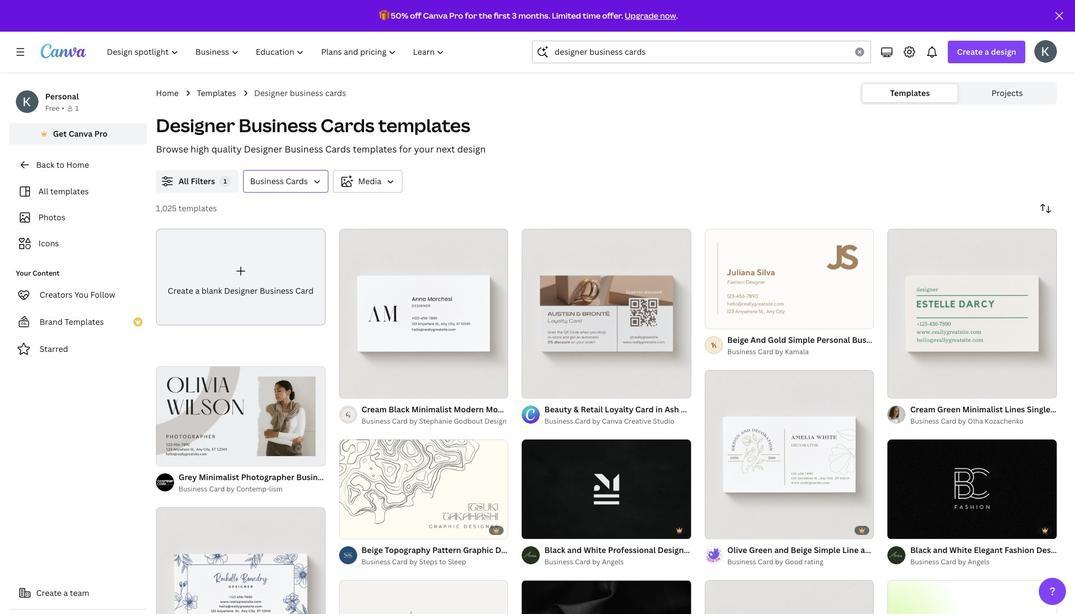 Task type: locate. For each thing, give the bounding box(es) containing it.
gold
[[768, 335, 786, 345]]

1 horizontal spatial grey
[[681, 404, 699, 415]]

by left olha
[[958, 416, 966, 426]]

2 for beige topography pattern graphic designer business card
[[359, 526, 363, 534]]

sleep
[[448, 558, 466, 567]]

white inside black and white elegant fashion designer b business card by angels
[[950, 545, 972, 556]]

personal inside beige and gold simple personal business card business card by kamala
[[817, 335, 850, 345]]

retail
[[581, 404, 603, 415]]

to right back
[[56, 159, 64, 170]]

personal right simple
[[817, 335, 850, 345]]

business card by angels link down elegant
[[910, 557, 1057, 568]]

a left blank
[[195, 285, 200, 296]]

2 horizontal spatial a
[[985, 46, 989, 57]]

black inside cream black minimalist modern monogram letter initial business card business card by stephanie godbout design
[[389, 404, 410, 415]]

0 horizontal spatial angels
[[602, 558, 624, 567]]

1 vertical spatial pro
[[94, 128, 108, 139]]

off
[[410, 10, 422, 21]]

modern
[[454, 404, 484, 415]]

for
[[465, 10, 477, 21], [399, 143, 412, 155]]

1 horizontal spatial black
[[545, 545, 566, 556]]

all
[[179, 176, 189, 187], [38, 186, 48, 197]]

by up black and gold simple elegant fashion designer business card image at the bottom of page
[[592, 558, 601, 567]]

canva down the 'loyalty'
[[602, 416, 622, 426]]

black for beauty
[[545, 545, 566, 556]]

1 of 2 link
[[705, 229, 874, 329], [888, 229, 1057, 398], [156, 366, 325, 466], [705, 370, 874, 540], [339, 440, 508, 540], [522, 440, 691, 540], [888, 440, 1057, 540]]

canva right get
[[69, 128, 93, 139]]

cream down 1 of 3 on the bottom left
[[362, 404, 387, 415]]

0 horizontal spatial business card by angels link
[[545, 557, 691, 568]]

white left professional
[[584, 545, 606, 556]]

cards
[[321, 113, 375, 137], [325, 143, 351, 155], [286, 176, 308, 187]]

1 of 2 for grey minimalist photographer business card
[[164, 453, 180, 461]]

olive green and beige simple line art single-side business card for designer or decorator image
[[705, 370, 874, 540]]

0 vertical spatial 3
[[512, 10, 517, 21]]

angels down professional
[[602, 558, 624, 567]]

blue and white minimalist floral feminine handmade personal business card design image
[[156, 508, 325, 615]]

1 vertical spatial grey
[[179, 472, 197, 483]]

0 horizontal spatial create
[[36, 588, 62, 599]]

🎁
[[379, 10, 389, 21]]

black and white elegant fashion designer business card image
[[888, 440, 1057, 539]]

all left filters
[[179, 176, 189, 187]]

angels down elegant
[[968, 558, 990, 567]]

get
[[53, 128, 67, 139]]

a inside 'link'
[[195, 285, 200, 296]]

1 of 2
[[713, 315, 729, 324], [896, 385, 912, 393], [164, 453, 180, 461], [347, 526, 363, 534], [713, 526, 729, 534], [530, 526, 546, 534], [896, 526, 912, 534]]

home link
[[156, 87, 179, 100]]

fashion
[[1005, 545, 1035, 556]]

brand templates
[[40, 317, 104, 327]]

cream
[[362, 404, 387, 415], [910, 404, 936, 415]]

a
[[985, 46, 989, 57], [195, 285, 200, 296], [63, 588, 68, 599]]

business card by canva creative studio link
[[545, 416, 691, 427]]

2 horizontal spatial create
[[957, 46, 983, 57]]

of for black and white professional designer business card
[[535, 526, 541, 534]]

sided
[[1053, 404, 1074, 415]]

to down pattern
[[439, 558, 446, 567]]

designer left business
[[254, 88, 288, 98]]

of inside "link"
[[535, 385, 541, 393]]

loyalty
[[605, 404, 634, 415]]

rating
[[805, 558, 824, 567]]

brand
[[40, 317, 63, 327]]

and inside black and white professional designer business card business card by angels
[[567, 545, 582, 556]]

style
[[783, 404, 803, 415]]

1 inside "link"
[[530, 385, 533, 393]]

by down black and white elegant fashion designer b link
[[958, 558, 966, 567]]

1 of 2 link for beige and gold simple personal business card
[[705, 229, 874, 329]]

lines
[[1005, 404, 1025, 415]]

home
[[156, 88, 179, 98], [66, 159, 89, 170]]

None search field
[[532, 41, 871, 63]]

a inside button
[[63, 588, 68, 599]]

angels inside black and white elegant fashion designer b business card by angels
[[968, 558, 990, 567]]

card inside black and white elegant fashion designer b business card by angels
[[941, 558, 957, 567]]

studio
[[653, 416, 675, 426]]

blank
[[201, 285, 222, 296]]

0 vertical spatial to
[[56, 159, 64, 170]]

by left stephanie
[[409, 416, 418, 426]]

cards down designer business cards templates browse high quality designer business cards templates for your next design
[[286, 176, 308, 187]]

angels for elegant
[[968, 558, 990, 567]]

white left elegant
[[950, 545, 972, 556]]

0 horizontal spatial and
[[567, 545, 582, 556]]

1 for beige topography pattern graphic designer business card
[[347, 526, 350, 534]]

by left good
[[775, 558, 783, 567]]

of for beige topography pattern graphic designer business card
[[352, 526, 358, 534]]

Sort by button
[[1035, 197, 1057, 220]]

1 vertical spatial to
[[439, 558, 446, 567]]

you
[[74, 289, 89, 300]]

2 cream from the left
[[910, 404, 936, 415]]

designer up business cards at the left of page
[[244, 143, 282, 155]]

canva inside the beauty & retail loyalty card in ash grey brown photo-centric style business card by canva creative studio
[[602, 416, 622, 426]]

simple
[[788, 335, 815, 345]]

business card by olha kozachenko link
[[910, 416, 1057, 427]]

by inside black and white elegant fashion designer b business card by angels
[[958, 558, 966, 567]]

minimalist up business card by olha kozachenko link
[[963, 404, 1003, 415]]

1 vertical spatial beige
[[362, 545, 383, 556]]

card inside cream green minimalist lines single sided  business card by olha kozachenko
[[941, 416, 957, 426]]

0 vertical spatial grey
[[681, 404, 699, 415]]

quality
[[211, 143, 242, 155]]

letter
[[529, 404, 553, 415]]

2 for beige and gold simple personal business card
[[725, 315, 729, 324]]

create inside button
[[36, 588, 62, 599]]

2 horizontal spatial templates
[[890, 88, 930, 98]]

cream inside cream black minimalist modern monogram letter initial business card business card by stephanie godbout design
[[362, 404, 387, 415]]

upgrade now button
[[625, 10, 676, 21]]

and inside black and white elegant fashion designer b business card by angels
[[933, 545, 948, 556]]

all down back
[[38, 186, 48, 197]]

neutral minimalist typography monogram photography business card image
[[339, 581, 508, 615]]

2 business card by angels link from the left
[[910, 557, 1057, 568]]

white for elegant
[[950, 545, 972, 556]]

canva
[[423, 10, 448, 21], [69, 128, 93, 139], [602, 416, 622, 426]]

cards inside button
[[286, 176, 308, 187]]

1 of 2 for black and white professional designer business card
[[530, 526, 546, 534]]

media
[[358, 176, 382, 187]]

0 horizontal spatial home
[[66, 159, 89, 170]]

1 vertical spatial a
[[195, 285, 200, 296]]

and for black and white elegant fashion designer b
[[933, 545, 948, 556]]

business card by angels link for elegant
[[910, 557, 1057, 568]]

home left templates link
[[156, 88, 179, 98]]

1 horizontal spatial angels
[[968, 558, 990, 567]]

your
[[414, 143, 434, 155]]

cream inside cream green minimalist lines single sided  business card by olha kozachenko
[[910, 404, 936, 415]]

graphic
[[463, 545, 493, 556]]

create a team button
[[9, 582, 147, 605]]

minimalist inside the grey minimalist photographer business card business card by contemp-lism
[[199, 472, 239, 483]]

by inside cream black minimalist modern monogram letter initial business card business card by stephanie godbout design
[[409, 416, 418, 426]]

design up projects
[[991, 46, 1017, 57]]

cream black minimalist modern monogram letter initial business card link
[[362, 403, 633, 416]]

1 for grey minimalist photographer business card
[[164, 453, 167, 461]]

minimalist up business card by contemp-lism link
[[199, 472, 239, 483]]

1 vertical spatial create
[[168, 285, 193, 296]]

business card by steps to sleep link
[[362, 557, 508, 568]]

grey inside the grey minimalist photographer business card business card by contemp-lism
[[179, 472, 197, 483]]

0 vertical spatial design
[[991, 46, 1017, 57]]

1 horizontal spatial beige
[[728, 335, 749, 345]]

create left team
[[36, 588, 62, 599]]

angels inside black and white professional designer business card business card by angels
[[602, 558, 624, 567]]

2 and from the left
[[933, 545, 948, 556]]

1 of 2 for black and white elegant fashion designer b
[[896, 526, 912, 534]]

2 horizontal spatial black
[[910, 545, 931, 556]]

1
[[75, 103, 79, 113], [224, 177, 227, 185], [713, 315, 716, 324], [347, 385, 350, 393], [530, 385, 533, 393], [896, 385, 899, 393], [164, 453, 167, 461], [347, 526, 350, 534], [713, 526, 716, 534], [530, 526, 533, 534], [896, 526, 899, 534]]

pro up "back to home" link
[[94, 128, 108, 139]]

🎁 50% off canva pro for the first 3 months. limited time offer. upgrade now .
[[379, 10, 678, 21]]

by inside the grey minimalist photographer business card business card by contemp-lism
[[226, 484, 235, 494]]

beauty & retail loyalty card in ash grey brown photo-centric style business card by canva creative studio
[[545, 404, 803, 426]]

cards down cards
[[321, 113, 375, 137]]

a left team
[[63, 588, 68, 599]]

0 horizontal spatial pro
[[94, 128, 108, 139]]

cream green minimalist lines single sided  business card by olha kozachenko
[[910, 404, 1075, 426]]

1 horizontal spatial business card by angels link
[[910, 557, 1057, 568]]

black inside black and white professional designer business card business card by angels
[[545, 545, 566, 556]]

1 horizontal spatial create
[[168, 285, 193, 296]]

grey
[[681, 404, 699, 415], [179, 472, 197, 483]]

for left "your"
[[399, 143, 412, 155]]

1 business card by angels link from the left
[[545, 557, 691, 568]]

2 vertical spatial create
[[36, 588, 62, 599]]

beige left and at the right bottom of the page
[[728, 335, 749, 345]]

projects link
[[960, 84, 1055, 102]]

by down retail at the right bottom of the page
[[592, 416, 601, 426]]

2 horizontal spatial canva
[[602, 416, 622, 426]]

0 vertical spatial a
[[985, 46, 989, 57]]

by left contemp-
[[226, 484, 235, 494]]

0 horizontal spatial beige
[[362, 545, 383, 556]]

create
[[957, 46, 983, 57], [168, 285, 193, 296], [36, 588, 62, 599]]

by inside beige topography pattern graphic designer business card business card by steps to sleep
[[409, 558, 418, 567]]

0 horizontal spatial 3
[[359, 385, 363, 393]]

templates inside all templates link
[[50, 186, 89, 197]]

1 angels from the left
[[602, 558, 624, 567]]

canva right off
[[423, 10, 448, 21]]

0 vertical spatial pro
[[449, 10, 463, 21]]

create inside 'dropdown button'
[[957, 46, 983, 57]]

0 vertical spatial create
[[957, 46, 983, 57]]

design right next
[[457, 143, 486, 155]]

cream green minimalist lines single sided business card image
[[888, 229, 1057, 398]]

business cards
[[250, 176, 308, 187]]

1 horizontal spatial cream
[[910, 404, 936, 415]]

designer right professional
[[658, 545, 692, 556]]

free •
[[45, 103, 64, 113]]

create up projects link
[[957, 46, 983, 57]]

your content
[[16, 269, 60, 278]]

1 vertical spatial personal
[[817, 335, 850, 345]]

0 horizontal spatial all
[[38, 186, 48, 197]]

1 horizontal spatial canva
[[423, 10, 448, 21]]

beige and gold simple personal business card link
[[728, 334, 907, 346]]

designer business cards
[[254, 88, 346, 98]]

1 horizontal spatial design
[[991, 46, 1017, 57]]

1 vertical spatial design
[[457, 143, 486, 155]]

home up all templates link
[[66, 159, 89, 170]]

1 vertical spatial for
[[399, 143, 412, 155]]

0 horizontal spatial grey
[[179, 472, 197, 483]]

0 horizontal spatial canva
[[69, 128, 93, 139]]

minimalist for lines
[[963, 404, 1003, 415]]

top level navigation element
[[100, 41, 454, 63]]

minimalist inside cream black minimalist modern monogram letter initial business card business card by stephanie godbout design
[[412, 404, 452, 415]]

content
[[33, 269, 60, 278]]

1 vertical spatial cards
[[325, 143, 351, 155]]

1 horizontal spatial personal
[[817, 335, 850, 345]]

initial
[[555, 404, 577, 415]]

0 vertical spatial beige
[[728, 335, 749, 345]]

0 vertical spatial personal
[[45, 91, 79, 102]]

of for cream green minimalist lines single sided 
[[901, 385, 907, 393]]

0 horizontal spatial personal
[[45, 91, 79, 102]]

by down gold
[[775, 347, 783, 357]]

for left the
[[465, 10, 477, 21]]

months.
[[519, 10, 550, 21]]

2 vertical spatial a
[[63, 588, 68, 599]]

black and white elegant fashion designer b business card by angels
[[910, 545, 1075, 567]]

0 horizontal spatial for
[[399, 143, 412, 155]]

create inside 'link'
[[168, 285, 193, 296]]

1 cream from the left
[[362, 404, 387, 415]]

business card by kamala link
[[728, 346, 874, 358]]

0 horizontal spatial minimalist
[[199, 472, 239, 483]]

0 horizontal spatial white
[[584, 545, 606, 556]]

a up projects link
[[985, 46, 989, 57]]

limited
[[552, 10, 581, 21]]

beige and gold simple personal business card business card by kamala
[[728, 335, 907, 357]]

a for blank
[[195, 285, 200, 296]]

templates
[[197, 88, 236, 98], [890, 88, 930, 98], [65, 317, 104, 327]]

grey minimalist photographer business card link
[[179, 471, 351, 484]]

0 horizontal spatial cream
[[362, 404, 387, 415]]

beige for beige and gold simple personal business card
[[728, 335, 749, 345]]

0 horizontal spatial black
[[389, 404, 410, 415]]

by inside the beauty & retail loyalty card in ash grey brown photo-centric style business card by canva creative studio
[[592, 416, 601, 426]]

pattern
[[432, 545, 461, 556]]

templates down back to home
[[50, 186, 89, 197]]

1 horizontal spatial pro
[[449, 10, 463, 21]]

beige left topography
[[362, 545, 383, 556]]

a inside 'dropdown button'
[[985, 46, 989, 57]]

minimalist
[[412, 404, 452, 415], [963, 404, 1003, 415], [199, 472, 239, 483]]

cream for cream green minimalist lines single sided 
[[910, 404, 936, 415]]

2 vertical spatial cards
[[286, 176, 308, 187]]

0 horizontal spatial a
[[63, 588, 68, 599]]

a for team
[[63, 588, 68, 599]]

designer right graphic
[[495, 545, 529, 556]]

cards up media button
[[325, 143, 351, 155]]

black white neon gradient minimalist typographic business card image
[[888, 581, 1057, 615]]

2 white from the left
[[950, 545, 972, 556]]

1 horizontal spatial all
[[179, 176, 189, 187]]

1 white from the left
[[584, 545, 606, 556]]

0 horizontal spatial design
[[457, 143, 486, 155]]

business card by angels link down professional
[[545, 557, 691, 568]]

beauty
[[545, 404, 572, 415]]

1 horizontal spatial for
[[465, 10, 477, 21]]

black and gold simple elegant fashion designer business card image
[[522, 581, 691, 615]]

2
[[725, 315, 729, 324], [908, 385, 912, 393], [176, 453, 180, 461], [359, 526, 363, 534], [725, 526, 729, 534], [542, 526, 546, 534], [908, 526, 912, 534]]

1 vertical spatial canva
[[69, 128, 93, 139]]

beige inside beige and gold simple personal business card business card by kamala
[[728, 335, 749, 345]]

kamala
[[785, 347, 809, 357]]

good
[[785, 558, 803, 567]]

2 angels from the left
[[968, 558, 990, 567]]

minimalist up stephanie
[[412, 404, 452, 415]]

1 horizontal spatial minimalist
[[412, 404, 452, 415]]

personal up '•'
[[45, 91, 79, 102]]

now
[[660, 10, 676, 21]]

designer right blank
[[224, 285, 258, 296]]

1 horizontal spatial white
[[950, 545, 972, 556]]

all for all filters
[[179, 176, 189, 187]]

cream left the green
[[910, 404, 936, 415]]

your
[[16, 269, 31, 278]]

cream black minimalist modern monogram letter initial business card business card by stephanie godbout design
[[362, 404, 633, 426]]

1 for black and white professional designer business card
[[530, 526, 533, 534]]

white inside black and white professional designer business card business card by angels
[[584, 545, 606, 556]]

pro left the
[[449, 10, 463, 21]]

starred link
[[9, 338, 147, 361]]

designer inside black and white elegant fashion designer b business card by angels
[[1037, 545, 1071, 556]]

all templates link
[[16, 181, 140, 202]]

2 vertical spatial canva
[[602, 416, 622, 426]]

0 vertical spatial home
[[156, 88, 179, 98]]

all filters
[[179, 176, 215, 187]]

1 horizontal spatial a
[[195, 285, 200, 296]]

black inside black and white elegant fashion designer b business card by angels
[[910, 545, 931, 556]]

designer business cards templates browse high quality designer business cards templates for your next design
[[156, 113, 486, 155]]

beige inside beige topography pattern graphic designer business card business card by steps to sleep
[[362, 545, 383, 556]]

2 horizontal spatial minimalist
[[963, 404, 1003, 415]]

1 horizontal spatial to
[[439, 558, 446, 567]]

designer inside beige topography pattern graphic designer business card business card by steps to sleep
[[495, 545, 529, 556]]

minimalist inside cream green minimalist lines single sided  business card by olha kozachenko
[[963, 404, 1003, 415]]

card inside business card by good rating link
[[758, 558, 774, 567]]

by down topography
[[409, 558, 418, 567]]

of for grey minimalist photographer business card
[[169, 453, 175, 461]]

0 vertical spatial canva
[[423, 10, 448, 21]]

1 horizontal spatial 3
[[512, 10, 517, 21]]

designer left b
[[1037, 545, 1071, 556]]

create left blank
[[168, 285, 193, 296]]

1 and from the left
[[567, 545, 582, 556]]

pro
[[449, 10, 463, 21], [94, 128, 108, 139]]

cream for cream black minimalist modern monogram letter initial business card
[[362, 404, 387, 415]]

icons
[[38, 238, 59, 249]]

of
[[718, 315, 724, 324], [352, 385, 358, 393], [535, 385, 541, 393], [901, 385, 907, 393], [169, 453, 175, 461], [352, 526, 358, 534], [718, 526, 724, 534], [535, 526, 541, 534], [901, 526, 907, 534]]

1 horizontal spatial and
[[933, 545, 948, 556]]

design inside create a design 'dropdown button'
[[991, 46, 1017, 57]]



Task type: describe. For each thing, give the bounding box(es) containing it.
business card by contemp-lism link
[[179, 484, 325, 495]]

black for cream
[[910, 545, 931, 556]]

1,025 templates
[[156, 203, 217, 214]]

&
[[574, 404, 579, 415]]

1 of 2 for cream green minimalist lines single sided 
[[896, 385, 912, 393]]

photographer
[[241, 472, 294, 483]]

back
[[36, 159, 54, 170]]

browse
[[156, 143, 188, 155]]

0 vertical spatial for
[[465, 10, 477, 21]]

2 for black and white elegant fashion designer b
[[908, 526, 912, 534]]

2 for grey minimalist photographer business card
[[176, 453, 180, 461]]

create for create a team
[[36, 588, 62, 599]]

black white simple elegant calligraphy business card image
[[705, 581, 874, 615]]

black and white professional designer business card image
[[522, 440, 691, 539]]

1 of 4
[[530, 385, 546, 393]]

1 horizontal spatial home
[[156, 88, 179, 98]]

black and white professional designer business card link
[[545, 545, 748, 557]]

creative
[[624, 416, 652, 426]]

create a blank designer business card
[[168, 285, 314, 296]]

back to home link
[[9, 154, 147, 176]]

all templates
[[38, 186, 89, 197]]

1 of 4 link
[[522, 229, 691, 398]]

brown
[[701, 404, 726, 415]]

topography
[[385, 545, 431, 556]]

in
[[656, 404, 663, 415]]

0 vertical spatial cards
[[321, 113, 375, 137]]

angels for professional
[[602, 558, 624, 567]]

business inside black and white elegant fashion designer b business card by angels
[[910, 558, 939, 567]]

kozachenko
[[985, 416, 1024, 426]]

create a blank designer business card link
[[156, 229, 325, 326]]

black and white elegant fashion designer b link
[[910, 545, 1075, 557]]

creators
[[40, 289, 73, 300]]

beige and gold simple personal business card image
[[705, 229, 874, 329]]

1 of 2 link for black and white elegant fashion designer b
[[888, 440, 1057, 540]]

get canva pro
[[53, 128, 108, 139]]

1 for black and white elegant fashion designer b
[[896, 526, 899, 534]]

creators you follow link
[[9, 284, 147, 306]]

business
[[290, 88, 323, 98]]

contemp-
[[236, 484, 269, 494]]

creators you follow
[[40, 289, 115, 300]]

1 of 2 link for black and white professional designer business card
[[522, 440, 691, 540]]

single
[[1027, 404, 1051, 415]]

business inside 'link'
[[260, 285, 293, 296]]

business card by angels link for professional
[[545, 557, 691, 568]]

templates up "your"
[[378, 113, 470, 137]]

1 of 2 link for beige topography pattern graphic designer business card
[[339, 440, 508, 540]]

1 for beauty & retail loyalty card in ash grey brown photo-centric style
[[530, 385, 533, 393]]

projects
[[992, 88, 1023, 98]]

elegant
[[974, 545, 1003, 556]]

olha
[[968, 416, 983, 426]]

designer inside 'link'
[[224, 285, 258, 296]]

for inside designer business cards templates browse high quality designer business cards templates for your next design
[[399, 143, 412, 155]]

create a design
[[957, 46, 1017, 57]]

1 of 2 for beige topography pattern graphic designer business card
[[347, 526, 363, 534]]

of for beauty & retail loyalty card in ash grey brown photo-centric style
[[535, 385, 541, 393]]

by inside beige and gold simple personal business card business card by kamala
[[775, 347, 783, 357]]

beige topography pattern graphic designer business card business card by steps to sleep
[[362, 545, 586, 567]]

design
[[485, 416, 507, 426]]

designer up 'high'
[[156, 113, 235, 137]]

4
[[542, 385, 546, 393]]

the
[[479, 10, 492, 21]]

business inside cream green minimalist lines single sided  business card by olha kozachenko
[[910, 416, 939, 426]]

•
[[62, 103, 64, 113]]

Search search field
[[555, 41, 849, 63]]

starred
[[40, 344, 68, 354]]

card inside create a blank designer business card element
[[295, 285, 314, 296]]

business inside button
[[250, 176, 284, 187]]

0 horizontal spatial to
[[56, 159, 64, 170]]

beige topography pattern graphic designer business card image
[[339, 440, 508, 539]]

and
[[751, 335, 766, 345]]

1 of 2 link for grey minimalist photographer business card
[[156, 366, 325, 466]]

1 filter options selected element
[[220, 176, 231, 187]]

2 for black and white professional designer business card
[[542, 526, 546, 534]]

1 vertical spatial home
[[66, 159, 89, 170]]

beauty & retail loyalty card in ash grey brown photo-centric style image
[[522, 229, 691, 398]]

upgrade
[[625, 10, 659, 21]]

business card by good rating
[[728, 558, 824, 567]]

of for cream black minimalist modern monogram letter initial business card
[[352, 385, 358, 393]]

photos
[[38, 212, 65, 223]]

1 of 3
[[347, 385, 363, 393]]

cream black minimalist modern monogram letter initial business card image
[[339, 229, 508, 398]]

of for black and white elegant fashion designer b
[[901, 526, 907, 534]]

kendall parks image
[[1035, 40, 1057, 63]]

templates down all filters
[[179, 203, 217, 214]]

white for professional
[[584, 545, 606, 556]]

beige for beige topography pattern graphic designer business card
[[362, 545, 383, 556]]

1 horizontal spatial templates
[[197, 88, 236, 98]]

to inside beige topography pattern graphic designer business card business card by steps to sleep
[[439, 558, 446, 567]]

business cards button
[[243, 170, 328, 193]]

templates up media
[[353, 143, 397, 155]]

1 for cream green minimalist lines single sided 
[[896, 385, 899, 393]]

first
[[494, 10, 511, 21]]

by inside black and white professional designer business card business card by angels
[[592, 558, 601, 567]]

next
[[436, 143, 455, 155]]

business inside the beauty & retail loyalty card in ash grey brown photo-centric style business card by canva creative studio
[[545, 416, 573, 426]]

team
[[70, 588, 89, 599]]

50%
[[391, 10, 408, 21]]

godbout
[[454, 416, 483, 426]]

media button
[[333, 170, 402, 193]]

canva inside get canva pro button
[[69, 128, 93, 139]]

design inside designer business cards templates browse high quality designer business cards templates for your next design
[[457, 143, 486, 155]]

minimalist for modern
[[412, 404, 452, 415]]

free
[[45, 103, 60, 113]]

1 of 2 link for cream green minimalist lines single sided 
[[888, 229, 1057, 398]]

steps
[[419, 558, 438, 567]]

grey inside the beauty & retail loyalty card in ash grey brown photo-centric style business card by canva creative studio
[[681, 404, 699, 415]]

photos link
[[16, 207, 140, 228]]

2 for cream green minimalist lines single sided 
[[908, 385, 912, 393]]

1 for cream black minimalist modern monogram letter initial business card
[[347, 385, 350, 393]]

cards
[[325, 88, 346, 98]]

create a team
[[36, 588, 89, 599]]

follow
[[90, 289, 115, 300]]

1 of 2 for beige and gold simple personal business card
[[713, 315, 729, 324]]

create for create a blank designer business card
[[168, 285, 193, 296]]

1 vertical spatial 3
[[359, 385, 363, 393]]

1 for beige and gold simple personal business card
[[713, 315, 716, 324]]

offer.
[[602, 10, 623, 21]]

templates link
[[197, 87, 236, 100]]

lism
[[269, 484, 283, 494]]

pro inside get canva pro button
[[94, 128, 108, 139]]

0 horizontal spatial templates
[[65, 317, 104, 327]]

grey minimalist photographer business card image
[[156, 367, 325, 466]]

create a design button
[[948, 41, 1026, 63]]

create a blank designer business card element
[[156, 229, 325, 326]]

all for all templates
[[38, 186, 48, 197]]

and for black and white professional designer business card
[[567, 545, 582, 556]]

professional
[[608, 545, 656, 556]]

1 of 3 link
[[339, 229, 508, 398]]

create for create a design
[[957, 46, 983, 57]]

back to home
[[36, 159, 89, 170]]

.
[[676, 10, 678, 21]]

1,025
[[156, 203, 177, 214]]

by inside cream green minimalist lines single sided  business card by olha kozachenko
[[958, 416, 966, 426]]

beige topography pattern graphic designer business card link
[[362, 545, 586, 557]]

time
[[583, 10, 601, 21]]

a for design
[[985, 46, 989, 57]]

designer inside black and white professional designer business card business card by angels
[[658, 545, 692, 556]]

of for beige and gold simple personal business card
[[718, 315, 724, 324]]



Task type: vqa. For each thing, say whether or not it's contained in the screenshot.
Design
yes



